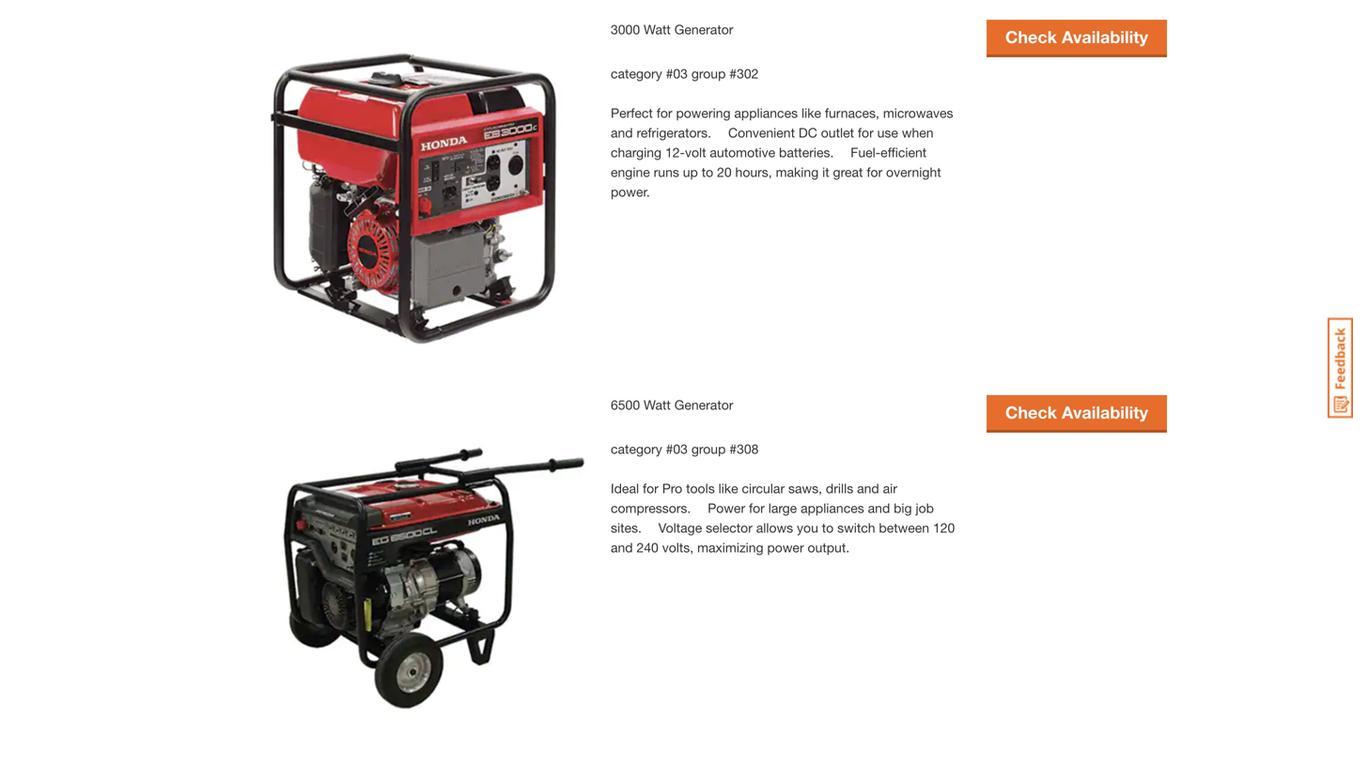 Task type: locate. For each thing, give the bounding box(es) containing it.
0 vertical spatial watt
[[644, 22, 671, 37]]

check availability
[[1005, 27, 1148, 47], [1005, 403, 1148, 423]]

category
[[611, 66, 662, 81], [611, 442, 662, 457]]

allows
[[756, 521, 793, 536]]

1 vertical spatial generator
[[674, 397, 733, 413]]

efficient
[[881, 145, 927, 160]]

availability
[[1062, 27, 1148, 47], [1062, 403, 1148, 423]]

1 vertical spatial check availability
[[1005, 403, 1148, 423]]

1 generator from the top
[[674, 22, 733, 37]]

job
[[916, 501, 934, 516]]

2 category from the top
[[611, 442, 662, 457]]

large
[[768, 501, 797, 516]]

like inside ideal for pro tools like circular saws, drills and air compressors. power for large appliances and big job sites. voltage selector allows you to switch between 120 and 240 volts, maximizing power output.
[[718, 481, 738, 497]]

circular
[[742, 481, 785, 497]]

1 vertical spatial category
[[611, 442, 662, 457]]

1 check availability link from the top
[[987, 20, 1167, 54]]

2 check availability from the top
[[1005, 403, 1148, 423]]

#302
[[729, 66, 759, 81]]

perfect for powering appliances like furnaces, microwaves and refrigerators. convenient dc outlet for use when charging 12-volt automotive batteries. fuel-efficient engine runs up to 20 hours, making it great for overnight power.
[[611, 105, 953, 200]]

2 #03 from the top
[[666, 442, 688, 457]]

2 watt from the top
[[644, 397, 671, 413]]

power
[[695, 501, 745, 516]]

3000 watt generator image
[[235, 20, 592, 377]]

like for furnaces,
[[802, 105, 821, 121]]

0 vertical spatial group
[[691, 66, 726, 81]]

to left 20
[[702, 164, 713, 180]]

hours,
[[735, 164, 772, 180]]

microwaves
[[883, 105, 953, 121]]

it
[[822, 164, 829, 180]]

batteries.
[[779, 145, 834, 160]]

generator up category #03 group #302
[[674, 22, 733, 37]]

like
[[802, 105, 821, 121], [718, 481, 738, 497]]

selector
[[706, 521, 753, 536]]

group for #308
[[691, 442, 726, 457]]

to inside ideal for pro tools like circular saws, drills and air compressors. power for large appliances and big job sites. voltage selector allows you to switch between 120 and 240 volts, maximizing power output.
[[822, 521, 834, 536]]

0 vertical spatial like
[[802, 105, 821, 121]]

0 vertical spatial generator
[[674, 22, 733, 37]]

0 vertical spatial category
[[611, 66, 662, 81]]

generator up the category #03 group #308
[[674, 397, 733, 413]]

automotive
[[710, 145, 775, 160]]

convenient
[[715, 125, 795, 140]]

maximizing
[[697, 540, 764, 556]]

big
[[894, 501, 912, 516]]

2 generator from the top
[[674, 397, 733, 413]]

like up power
[[718, 481, 738, 497]]

outlet
[[821, 125, 854, 140]]

0 vertical spatial to
[[702, 164, 713, 180]]

check
[[1005, 27, 1057, 47], [1005, 403, 1057, 423]]

group left #308
[[691, 442, 726, 457]]

appliances inside the perfect for powering appliances like furnaces, microwaves and refrigerators. convenient dc outlet for use when charging 12-volt automotive batteries. fuel-efficient engine runs up to 20 hours, making it great for overnight power.
[[734, 105, 798, 121]]

0 horizontal spatial appliances
[[734, 105, 798, 121]]

0 vertical spatial appliances
[[734, 105, 798, 121]]

availability for 1st check availability "link" from the bottom of the page
[[1062, 403, 1148, 423]]

1 horizontal spatial like
[[802, 105, 821, 121]]

#03 up pro
[[666, 442, 688, 457]]

appliances inside ideal for pro tools like circular saws, drills and air compressors. power for large appliances and big job sites. voltage selector allows you to switch between 120 and 240 volts, maximizing power output.
[[801, 501, 864, 516]]

1 category from the top
[[611, 66, 662, 81]]

use
[[877, 125, 898, 140]]

and down sites.
[[611, 540, 633, 556]]

0 vertical spatial check availability
[[1005, 27, 1148, 47]]

#308
[[729, 442, 759, 457]]

1 vertical spatial group
[[691, 442, 726, 457]]

1 #03 from the top
[[666, 66, 688, 81]]

powering
[[676, 105, 731, 121]]

ideal for pro tools like circular saws, drills and air compressors. power for large appliances and big job sites. voltage selector allows you to switch between 120 and 240 volts, maximizing power output.
[[611, 481, 955, 556]]

appliances down drills
[[801, 501, 864, 516]]

check availability link
[[987, 20, 1167, 54], [987, 396, 1167, 430]]

category up perfect
[[611, 66, 662, 81]]

furnaces,
[[825, 105, 880, 121]]

1 vertical spatial check availability link
[[987, 396, 1167, 430]]

for down fuel-
[[867, 164, 883, 180]]

2 check from the top
[[1005, 403, 1057, 423]]

1 availability from the top
[[1062, 27, 1148, 47]]

volt
[[685, 145, 706, 160]]

appliances up convenient
[[734, 105, 798, 121]]

1 vertical spatial check
[[1005, 403, 1057, 423]]

1 vertical spatial appliances
[[801, 501, 864, 516]]

making
[[776, 164, 819, 180]]

for down the circular
[[749, 501, 765, 516]]

and down perfect
[[611, 125, 633, 140]]

to
[[702, 164, 713, 180], [822, 521, 834, 536]]

group
[[691, 66, 726, 81], [691, 442, 726, 457]]

category up ideal
[[611, 442, 662, 457]]

like up dc
[[802, 105, 821, 121]]

and
[[611, 125, 633, 140], [857, 481, 879, 497], [868, 501, 890, 516], [611, 540, 633, 556]]

0 vertical spatial #03
[[666, 66, 688, 81]]

when
[[902, 125, 934, 140]]

1 vertical spatial availability
[[1062, 403, 1148, 423]]

1 check availability from the top
[[1005, 27, 1148, 47]]

between
[[879, 521, 929, 536]]

drills
[[826, 481, 853, 497]]

0 vertical spatial check availability link
[[987, 20, 1167, 54]]

up
[[683, 164, 698, 180]]

group for #302
[[691, 66, 726, 81]]

volts,
[[662, 540, 694, 556]]

for up refrigerators. at the top
[[657, 105, 672, 121]]

1 vertical spatial like
[[718, 481, 738, 497]]

charging
[[611, 145, 662, 160]]

generator
[[674, 22, 733, 37], [674, 397, 733, 413]]

20
[[717, 164, 732, 180]]

1 vertical spatial to
[[822, 521, 834, 536]]

1 horizontal spatial to
[[822, 521, 834, 536]]

watt right 3000
[[644, 22, 671, 37]]

for up fuel-
[[858, 125, 874, 140]]

fuel-
[[838, 145, 881, 160]]

output.
[[808, 540, 850, 556]]

1 watt from the top
[[644, 22, 671, 37]]

you
[[797, 521, 818, 536]]

pro
[[662, 481, 682, 497]]

6500 watt generator image
[[235, 396, 592, 753]]

air
[[883, 481, 897, 497]]

120
[[933, 521, 955, 536]]

0 vertical spatial availability
[[1062, 27, 1148, 47]]

2 availability from the top
[[1062, 403, 1148, 423]]

2 group from the top
[[691, 442, 726, 457]]

like inside the perfect for powering appliances like furnaces, microwaves and refrigerators. convenient dc outlet for use when charging 12-volt automotive batteries. fuel-efficient engine runs up to 20 hours, making it great for overnight power.
[[802, 105, 821, 121]]

and inside the perfect for powering appliances like furnaces, microwaves and refrigerators. convenient dc outlet for use when charging 12-volt automotive batteries. fuel-efficient engine runs up to 20 hours, making it great for overnight power.
[[611, 125, 633, 140]]

group left #302
[[691, 66, 726, 81]]

saws,
[[788, 481, 822, 497]]

watt
[[644, 22, 671, 37], [644, 397, 671, 413]]

to up output. at the bottom of the page
[[822, 521, 834, 536]]

1 vertical spatial watt
[[644, 397, 671, 413]]

#03
[[666, 66, 688, 81], [666, 442, 688, 457]]

1 vertical spatial #03
[[666, 442, 688, 457]]

1 group from the top
[[691, 66, 726, 81]]

#03 down 3000 watt generator in the top of the page
[[666, 66, 688, 81]]

appliances
[[734, 105, 798, 121], [801, 501, 864, 516]]

1 horizontal spatial appliances
[[801, 501, 864, 516]]

watt right 6500 on the bottom left
[[644, 397, 671, 413]]

and left air
[[857, 481, 879, 497]]

like for circular
[[718, 481, 738, 497]]

0 vertical spatial check
[[1005, 27, 1057, 47]]

for
[[657, 105, 672, 121], [858, 125, 874, 140], [867, 164, 883, 180], [643, 481, 659, 497], [749, 501, 765, 516]]

0 horizontal spatial to
[[702, 164, 713, 180]]

0 horizontal spatial like
[[718, 481, 738, 497]]

1 check from the top
[[1005, 27, 1057, 47]]



Task type: vqa. For each thing, say whether or not it's contained in the screenshot.
appliances in Perfect For Powering Appliances Like Furnaces, Microwaves And Refrigerators. Convenient Dc Outlet For Use When Charging 12-Volt Automotive Batteries. Fuel-Efficient Engine Runs Up To 20 Hours, Making It Great For Overnight Power.
yes



Task type: describe. For each thing, give the bounding box(es) containing it.
#03 for pro
[[666, 442, 688, 457]]

engine
[[611, 164, 650, 180]]

category #03 group #308
[[611, 442, 759, 457]]

6500
[[611, 397, 640, 413]]

3000
[[611, 22, 640, 37]]

switch
[[837, 521, 875, 536]]

tools
[[686, 481, 715, 497]]

sites.
[[611, 521, 642, 536]]

2 check availability link from the top
[[987, 396, 1167, 430]]

category for category #03 group #308
[[611, 442, 662, 457]]

perfect
[[611, 105, 653, 121]]

3000 watt generator
[[611, 22, 733, 37]]

feedback link image
[[1328, 318, 1353, 419]]

for up compressors.
[[643, 481, 659, 497]]

240
[[637, 540, 659, 556]]

12-
[[665, 145, 685, 160]]

overnight
[[886, 164, 941, 180]]

refrigerators.
[[637, 125, 711, 140]]

watt for 6500
[[644, 397, 671, 413]]

to inside the perfect for powering appliances like furnaces, microwaves and refrigerators. convenient dc outlet for use when charging 12-volt automotive batteries. fuel-efficient engine runs up to 20 hours, making it great for overnight power.
[[702, 164, 713, 180]]

voltage
[[645, 521, 702, 536]]

generator for 3000 watt generator
[[674, 22, 733, 37]]

#03 for powering
[[666, 66, 688, 81]]

ideal
[[611, 481, 639, 497]]

and down air
[[868, 501, 890, 516]]

availability for first check availability "link" from the top of the page
[[1062, 27, 1148, 47]]

power.
[[611, 184, 650, 200]]

power
[[767, 540, 804, 556]]

compressors.
[[611, 501, 691, 516]]

watt for 3000
[[644, 22, 671, 37]]

runs
[[654, 164, 679, 180]]

category for category #03 group #302
[[611, 66, 662, 81]]

dc
[[799, 125, 817, 140]]

6500 watt generator
[[611, 397, 733, 413]]

generator for 6500 watt generator
[[674, 397, 733, 413]]

great
[[833, 164, 863, 180]]

category #03 group #302
[[611, 66, 759, 81]]



